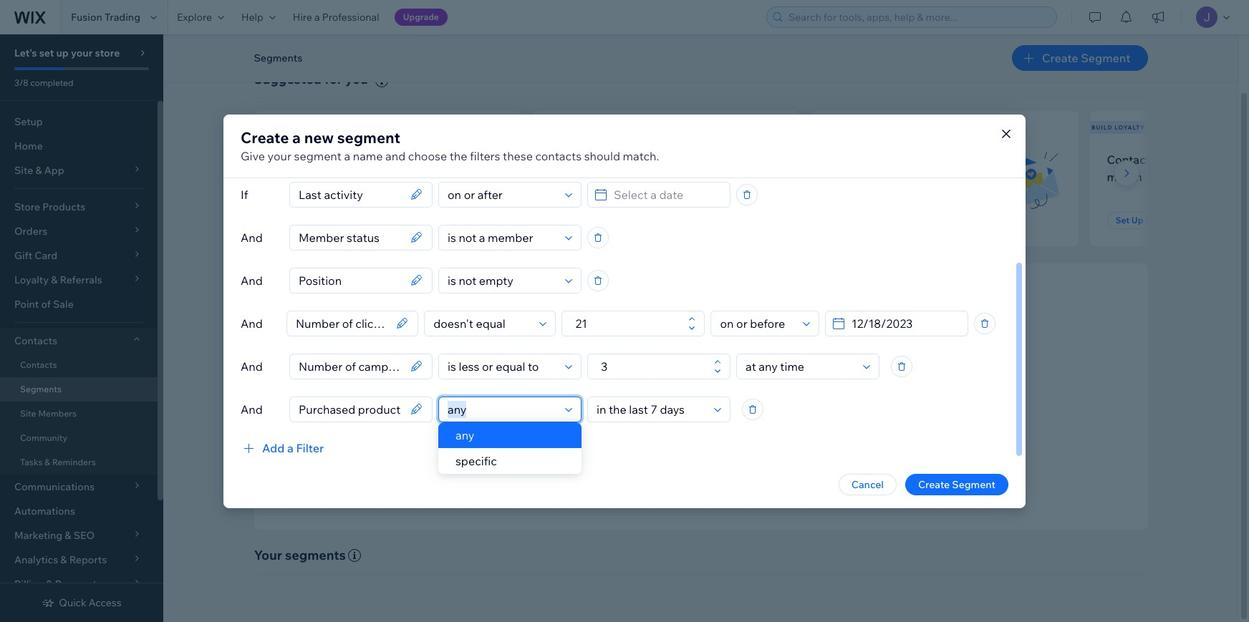 Task type: describe. For each thing, give the bounding box(es) containing it.
hire a professional
[[293, 11, 379, 24]]

any option
[[438, 423, 582, 448]]

site members link
[[0, 402, 158, 426]]

create inside reach the right target audience create specific groups of contacts that update automatically send personalized email campaigns to drive sales and build trust get to know your high-value customers, potential leads and more
[[559, 405, 590, 418]]

add a filter button
[[241, 439, 324, 457]]

set up segment button for subscribed
[[271, 212, 356, 229]]

cancel
[[852, 478, 884, 491]]

3 set up segment button from the left
[[1107, 212, 1192, 229]]

members
[[38, 408, 77, 419]]

segments for segments "link"
[[20, 384, 62, 395]]

quick access button
[[42, 597, 122, 610]]

1 vertical spatial enter a number text field
[[597, 354, 710, 379]]

quick
[[59, 597, 86, 610]]

customers,
[[691, 444, 743, 457]]

new
[[304, 128, 334, 146]]

add a filter
[[262, 441, 324, 455]]

0 horizontal spatial subscribers
[[274, 124, 322, 131]]

your inside active email subscribers who clicked on your campaign
[[886, 170, 910, 184]]

value
[[664, 444, 689, 457]]

1 vertical spatial create segment
[[918, 478, 996, 491]]

loyalty
[[1115, 124, 1145, 131]]

reach the right target audience create specific groups of contacts that update automatically send personalized email campaigns to drive sales and build trust get to know your high-value customers, potential leads and more
[[559, 384, 861, 457]]

new contacts who recently subscribed to your mailing list
[[271, 152, 433, 184]]

personalized
[[585, 425, 645, 438]]

build
[[1092, 124, 1113, 131]]

3/8 completed
[[14, 77, 73, 88]]

build
[[812, 425, 835, 438]]

setup link
[[0, 110, 158, 134]]

groups
[[631, 405, 664, 418]]

name
[[353, 149, 383, 163]]

a inside potential customers who haven't made a purchase yet
[[625, 170, 631, 184]]

mailing
[[375, 170, 414, 184]]

any
[[456, 428, 475, 443]]

potential
[[550, 152, 598, 167]]

new for new contacts who recently subscribed to your mailing list
[[271, 152, 295, 167]]

with
[[1159, 152, 1182, 167]]

set for new contacts who recently subscribed to your mailing list
[[280, 215, 294, 226]]

purchase
[[634, 170, 684, 184]]

reach
[[605, 384, 643, 400]]

drive
[[740, 425, 764, 438]]

specific inside list box
[[456, 454, 497, 469]]

suggested
[[254, 71, 322, 87]]

fusion trading
[[71, 11, 140, 24]]

explore
[[177, 11, 212, 24]]

1 and from the top
[[241, 230, 263, 245]]

list
[[417, 170, 433, 184]]

segments
[[285, 547, 346, 564]]

let's
[[14, 47, 37, 59]]

haven't
[[550, 170, 589, 184]]

should
[[584, 149, 620, 163]]

access
[[89, 597, 122, 610]]

suggested for you
[[254, 71, 368, 87]]

sale
[[53, 298, 74, 311]]

community
[[20, 433, 67, 443]]

list box containing any
[[438, 423, 582, 474]]

birthday
[[1194, 152, 1239, 167]]

recently
[[373, 152, 417, 167]]

12/18/2023 field
[[847, 311, 964, 336]]

update
[[742, 405, 775, 418]]

up
[[56, 47, 69, 59]]

a left name on the top
[[344, 149, 350, 163]]

specific inside reach the right target audience create specific groups of contacts that update automatically send personalized email campaigns to drive sales and build trust get to know your high-value customers, potential leads and more
[[592, 405, 629, 418]]

if
[[241, 187, 248, 202]]

1 vertical spatial segment
[[294, 149, 342, 163]]

contacts button
[[0, 329, 158, 353]]

trust
[[838, 425, 860, 438]]

tasks & reminders link
[[0, 451, 158, 475]]

build loyalty
[[1092, 124, 1145, 131]]

contacts inside new contacts who recently subscribed to your mailing list
[[298, 152, 345, 167]]

the inside reach the right target audience create specific groups of contacts that update automatically send personalized email campaigns to drive sales and build trust get to know your high-value customers, potential leads and more
[[646, 384, 666, 400]]

setup
[[14, 115, 43, 128]]

segments link
[[0, 378, 158, 402]]

a inside add a filter button
[[287, 441, 294, 455]]

hire a professional link
[[284, 0, 388, 34]]

create segment button for cancel
[[905, 474, 1009, 495]]

up for subscribed
[[296, 215, 308, 226]]

these
[[503, 149, 533, 163]]

that
[[720, 405, 739, 418]]

contacts for contacts link
[[20, 360, 57, 370]]

for
[[324, 71, 342, 87]]

your inside create a new segment give your segment a name and choose the filters these contacts should match.
[[268, 149, 292, 163]]

and inside create a new segment give your segment a name and choose the filters these contacts should match.
[[385, 149, 406, 163]]

on
[[869, 170, 883, 184]]

subscribers inside active email subscribers who clicked on your campaign
[[897, 152, 960, 167]]

contacts link
[[0, 353, 158, 378]]

contacts inside contacts with a birthday th
[[1107, 152, 1156, 167]]

set for potential customers who haven't made a purchase yet
[[558, 215, 573, 226]]

active email subscribers who clicked on your campaign
[[828, 152, 986, 184]]

set up segment for subscribed
[[280, 215, 347, 226]]

cancel button
[[839, 474, 897, 495]]

1 vertical spatial to
[[728, 425, 738, 438]]

sales
[[766, 425, 790, 438]]

of inside sidebar element
[[41, 298, 51, 311]]

segments button
[[247, 47, 310, 69]]

the inside create a new segment give your segment a name and choose the filters these contacts should match.
[[450, 149, 467, 163]]



Task type: locate. For each thing, give the bounding box(es) containing it.
0 horizontal spatial who
[[347, 152, 370, 167]]

of left 'sale'
[[41, 298, 51, 311]]

and
[[385, 149, 406, 163], [792, 425, 810, 438], [816, 444, 834, 457]]

new up "subscribed"
[[271, 152, 295, 167]]

fusion
[[71, 11, 102, 24]]

5 and from the top
[[241, 402, 263, 417]]

to inside new contacts who recently subscribed to your mailing list
[[334, 170, 345, 184]]

your inside sidebar element
[[71, 47, 93, 59]]

0 vertical spatial enter a number text field
[[571, 311, 684, 336]]

0 vertical spatial to
[[334, 170, 345, 184]]

your
[[71, 47, 93, 59], [268, 149, 292, 163], [348, 170, 372, 184], [886, 170, 910, 184], [617, 444, 638, 457]]

a right add
[[287, 441, 294, 455]]

set up segment button for made
[[550, 212, 634, 229]]

0 horizontal spatial set up segment
[[280, 215, 347, 226]]

Select an option field
[[443, 225, 561, 250], [716, 311, 799, 336], [741, 354, 859, 379], [592, 397, 710, 422]]

your down name on the top
[[348, 170, 372, 184]]

3/8
[[14, 77, 28, 88]]

3 set up segment from the left
[[1116, 215, 1183, 226]]

1 vertical spatial specific
[[456, 454, 497, 469]]

to left drive
[[728, 425, 738, 438]]

tasks & reminders
[[20, 457, 96, 468]]

store
[[95, 47, 120, 59]]

create segment button for segments
[[1012, 45, 1148, 71]]

email inside active email subscribers who clicked on your campaign
[[865, 152, 895, 167]]

who inside new contacts who recently subscribed to your mailing list
[[347, 152, 370, 167]]

your right up
[[71, 47, 93, 59]]

&
[[44, 457, 50, 468]]

who
[[347, 152, 370, 167], [660, 152, 683, 167], [963, 152, 986, 167]]

new
[[256, 124, 272, 131], [271, 152, 295, 167]]

0 horizontal spatial set
[[280, 215, 294, 226]]

list
[[251, 111, 1249, 246]]

create segment button
[[1012, 45, 1148, 71], [905, 474, 1009, 495]]

trading
[[105, 11, 140, 24]]

campaign
[[912, 170, 966, 184]]

2 horizontal spatial set up segment button
[[1107, 212, 1192, 229]]

potential customers who haven't made a purchase yet
[[550, 152, 703, 184]]

1 vertical spatial of
[[666, 405, 675, 418]]

subscribed
[[271, 170, 331, 184]]

set up segment down "made"
[[558, 215, 626, 226]]

who for purchase
[[660, 152, 683, 167]]

segment up name on the top
[[337, 128, 400, 146]]

set up segment for made
[[558, 215, 626, 226]]

1 vertical spatial contacts
[[14, 335, 57, 347]]

home
[[14, 140, 43, 153]]

set up segment down "subscribed"
[[280, 215, 347, 226]]

let's set up your store
[[14, 47, 120, 59]]

create segment
[[1042, 51, 1131, 65], [918, 478, 996, 491]]

1 set up segment from the left
[[280, 215, 347, 226]]

contacts
[[535, 149, 582, 163], [298, 152, 345, 167], [678, 405, 718, 418]]

upgrade
[[403, 11, 439, 22]]

set up segment button down "subscribed"
[[271, 212, 356, 229]]

1 horizontal spatial specific
[[592, 405, 629, 418]]

0 horizontal spatial up
[[296, 215, 308, 226]]

point of sale
[[14, 298, 74, 311]]

3 who from the left
[[963, 152, 986, 167]]

your
[[254, 547, 282, 564]]

0 vertical spatial subscribers
[[274, 124, 322, 131]]

send
[[559, 425, 583, 438]]

contacts up haven't
[[535, 149, 582, 163]]

0 horizontal spatial contacts
[[298, 152, 345, 167]]

and down build
[[816, 444, 834, 457]]

2 set up segment from the left
[[558, 215, 626, 226]]

0 horizontal spatial to
[[334, 170, 345, 184]]

to
[[334, 170, 345, 184], [728, 425, 738, 438], [578, 444, 588, 457]]

2 set from the left
[[558, 215, 573, 226]]

1 horizontal spatial email
[[865, 152, 895, 167]]

high-
[[640, 444, 664, 457]]

contacts up campaigns
[[678, 405, 718, 418]]

0 horizontal spatial set up segment button
[[271, 212, 356, 229]]

2 horizontal spatial up
[[1132, 215, 1144, 226]]

Search for tools, apps, help & more... field
[[784, 7, 1052, 27]]

1 horizontal spatial subscribers
[[897, 152, 960, 167]]

your segments
[[254, 547, 346, 564]]

up
[[296, 215, 308, 226], [574, 215, 586, 226], [1132, 215, 1144, 226]]

2 horizontal spatial set
[[1116, 215, 1130, 226]]

th
[[1242, 152, 1249, 167]]

the left filters
[[450, 149, 467, 163]]

help
[[241, 11, 264, 24]]

new subscribers
[[256, 124, 322, 131]]

2 vertical spatial contacts
[[20, 360, 57, 370]]

1 vertical spatial segments
[[20, 384, 62, 395]]

1 set up segment button from the left
[[271, 212, 356, 229]]

list containing new contacts who recently subscribed to your mailing list
[[251, 111, 1249, 246]]

1 horizontal spatial contacts
[[535, 149, 582, 163]]

professional
[[322, 11, 379, 24]]

1 horizontal spatial set up segment
[[558, 215, 626, 226]]

1 horizontal spatial segments
[[254, 52, 302, 64]]

contacts inside popup button
[[14, 335, 57, 347]]

0 vertical spatial email
[[865, 152, 895, 167]]

upgrade button
[[394, 9, 448, 26]]

get
[[559, 444, 576, 457]]

automations link
[[0, 499, 158, 524]]

the up groups at bottom
[[646, 384, 666, 400]]

2 vertical spatial and
[[816, 444, 834, 457]]

hire
[[293, 11, 312, 24]]

1 up from the left
[[296, 215, 308, 226]]

tasks
[[20, 457, 43, 468]]

a inside hire a professional link
[[315, 11, 320, 24]]

a inside contacts with a birthday th
[[1185, 152, 1191, 167]]

set up segment button down contacts with a birthday th
[[1107, 212, 1192, 229]]

of down right on the right of the page
[[666, 405, 675, 418]]

segment
[[337, 128, 400, 146], [294, 149, 342, 163]]

2 and from the top
[[241, 273, 263, 288]]

Select a date field
[[610, 182, 726, 207]]

completed
[[30, 77, 73, 88]]

choose
[[408, 149, 447, 163]]

list box
[[438, 423, 582, 474]]

1 vertical spatial new
[[271, 152, 295, 167]]

1 who from the left
[[347, 152, 370, 167]]

1 horizontal spatial the
[[646, 384, 666, 400]]

2 horizontal spatial to
[[728, 425, 738, 438]]

1 horizontal spatial up
[[574, 215, 586, 226]]

segments
[[254, 52, 302, 64], [20, 384, 62, 395]]

2 horizontal spatial contacts
[[678, 405, 718, 418]]

email up on
[[865, 152, 895, 167]]

contacts down point of sale
[[14, 335, 57, 347]]

1 horizontal spatial of
[[666, 405, 675, 418]]

up for made
[[574, 215, 586, 226]]

automatically
[[777, 405, 840, 418]]

contacts for contacts popup button
[[14, 335, 57, 347]]

0 vertical spatial and
[[385, 149, 406, 163]]

audience
[[741, 384, 797, 400]]

who up "purchase"
[[660, 152, 683, 167]]

add
[[262, 441, 285, 455]]

contacts inside create a new segment give your segment a name and choose the filters these contacts should match.
[[535, 149, 582, 163]]

0 vertical spatial create segment
[[1042, 51, 1131, 65]]

segments up suggested
[[254, 52, 302, 64]]

0 horizontal spatial create segment button
[[905, 474, 1009, 495]]

1 horizontal spatial set up segment button
[[550, 212, 634, 229]]

specific down any
[[456, 454, 497, 469]]

point of sale link
[[0, 292, 158, 317]]

create inside create a new segment give your segment a name and choose the filters these contacts should match.
[[241, 128, 289, 146]]

who inside potential customers who haven't made a purchase yet
[[660, 152, 683, 167]]

who up campaign
[[963, 152, 986, 167]]

specific up the 'personalized'
[[592, 405, 629, 418]]

1 vertical spatial and
[[792, 425, 810, 438]]

0 horizontal spatial segments
[[20, 384, 62, 395]]

who left recently
[[347, 152, 370, 167]]

email inside reach the right target audience create specific groups of contacts that update automatically send personalized email campaigns to drive sales and build trust get to know your high-value customers, potential leads and more
[[647, 425, 673, 438]]

up down contacts with a birthday th
[[1132, 215, 1144, 226]]

sidebar element
[[0, 34, 163, 623]]

campaigns
[[675, 425, 726, 438]]

give
[[241, 149, 265, 163]]

who inside active email subscribers who clicked on your campaign
[[963, 152, 986, 167]]

contacts down contacts popup button
[[20, 360, 57, 370]]

1 horizontal spatial create segment
[[1042, 51, 1131, 65]]

1 horizontal spatial and
[[792, 425, 810, 438]]

new inside new contacts who recently subscribed to your mailing list
[[271, 152, 295, 167]]

2 horizontal spatial and
[[816, 444, 834, 457]]

3 up from the left
[[1132, 215, 1144, 226]]

1 vertical spatial email
[[647, 425, 673, 438]]

more
[[836, 444, 861, 457]]

community link
[[0, 426, 158, 451]]

right
[[669, 384, 698, 400]]

help button
[[233, 0, 284, 34]]

segments for segments button
[[254, 52, 302, 64]]

up down haven't
[[574, 215, 586, 226]]

0 vertical spatial of
[[41, 298, 51, 311]]

0 vertical spatial create segment button
[[1012, 45, 1148, 71]]

your right on
[[886, 170, 910, 184]]

filters
[[470, 149, 500, 163]]

1 vertical spatial create segment button
[[905, 474, 1009, 495]]

0 vertical spatial specific
[[592, 405, 629, 418]]

1 horizontal spatial who
[[660, 152, 683, 167]]

segment
[[1081, 51, 1131, 65], [309, 215, 347, 226], [588, 215, 626, 226], [1146, 215, 1183, 226], [952, 478, 996, 491]]

1 horizontal spatial set
[[558, 215, 573, 226]]

point
[[14, 298, 39, 311]]

1 horizontal spatial create segment button
[[1012, 45, 1148, 71]]

1 set from the left
[[280, 215, 294, 226]]

segments inside "link"
[[20, 384, 62, 395]]

a right hire
[[315, 11, 320, 24]]

a left new
[[292, 128, 301, 146]]

email up high-
[[647, 425, 673, 438]]

1 vertical spatial subscribers
[[897, 152, 960, 167]]

made
[[592, 170, 622, 184]]

leads
[[789, 444, 814, 457]]

2 vertical spatial to
[[578, 444, 588, 457]]

up down "subscribed"
[[296, 215, 308, 226]]

contacts inside reach the right target audience create specific groups of contacts that update automatically send personalized email campaigns to drive sales and build trust get to know your high-value customers, potential leads and more
[[678, 405, 718, 418]]

3 and from the top
[[241, 316, 263, 331]]

2 set up segment button from the left
[[550, 212, 634, 229]]

0 vertical spatial segments
[[254, 52, 302, 64]]

set up segment
[[280, 215, 347, 226], [558, 215, 626, 226], [1116, 215, 1183, 226]]

subscribers up campaign
[[897, 152, 960, 167]]

0 vertical spatial new
[[256, 124, 272, 131]]

contacts down new
[[298, 152, 345, 167]]

to right get
[[578, 444, 588, 457]]

potential
[[745, 444, 787, 457]]

active
[[828, 152, 863, 167]]

Choose a condition field
[[443, 182, 561, 207], [443, 268, 561, 293], [429, 311, 535, 336], [443, 354, 561, 379], [443, 397, 561, 422]]

your down the 'personalized'
[[617, 444, 638, 457]]

4 and from the top
[[241, 359, 263, 374]]

2 up from the left
[[574, 215, 586, 226]]

your right give on the left
[[268, 149, 292, 163]]

clicked
[[828, 170, 867, 184]]

set up segment down contacts with a birthday th
[[1116, 215, 1183, 226]]

reminders
[[52, 457, 96, 468]]

who for your
[[347, 152, 370, 167]]

your inside new contacts who recently subscribed to your mailing list
[[348, 170, 372, 184]]

0 horizontal spatial of
[[41, 298, 51, 311]]

Enter a number text field
[[571, 311, 684, 336], [597, 354, 710, 379]]

None field
[[294, 182, 406, 207], [294, 225, 406, 250], [294, 268, 406, 293], [291, 311, 392, 336], [294, 354, 406, 379], [294, 397, 406, 422], [294, 182, 406, 207], [294, 225, 406, 250], [294, 268, 406, 293], [291, 311, 392, 336], [294, 354, 406, 379], [294, 397, 406, 422]]

contacts down loyalty
[[1107, 152, 1156, 167]]

quick access
[[59, 597, 122, 610]]

specific
[[592, 405, 629, 418], [456, 454, 497, 469]]

site members
[[20, 408, 77, 419]]

0 horizontal spatial the
[[450, 149, 467, 163]]

and up the mailing
[[385, 149, 406, 163]]

customers
[[600, 152, 658, 167]]

2 horizontal spatial set up segment
[[1116, 215, 1183, 226]]

and up 'leads'
[[792, 425, 810, 438]]

your inside reach the right target audience create specific groups of contacts that update automatically send personalized email campaigns to drive sales and build trust get to know your high-value customers, potential leads and more
[[617, 444, 638, 457]]

3 set from the left
[[1116, 215, 1130, 226]]

1 vertical spatial the
[[646, 384, 666, 400]]

subscribers
[[274, 124, 322, 131], [897, 152, 960, 167]]

0 horizontal spatial email
[[647, 425, 673, 438]]

2 horizontal spatial who
[[963, 152, 986, 167]]

create
[[1042, 51, 1079, 65], [241, 128, 289, 146], [559, 405, 590, 418], [918, 478, 950, 491]]

0 vertical spatial the
[[450, 149, 467, 163]]

0 vertical spatial segment
[[337, 128, 400, 146]]

match.
[[623, 149, 659, 163]]

segment down new
[[294, 149, 342, 163]]

yet
[[686, 170, 703, 184]]

0 horizontal spatial specific
[[456, 454, 497, 469]]

subscribers down suggested
[[274, 124, 322, 131]]

a right with
[[1185, 152, 1191, 167]]

0 vertical spatial contacts
[[1107, 152, 1156, 167]]

to right "subscribed"
[[334, 170, 345, 184]]

of inside reach the right target audience create specific groups of contacts that update automatically send personalized email campaigns to drive sales and build trust get to know your high-value customers, potential leads and more
[[666, 405, 675, 418]]

new up give on the left
[[256, 124, 272, 131]]

2 who from the left
[[660, 152, 683, 167]]

0 horizontal spatial create segment
[[918, 478, 996, 491]]

segments up site members on the bottom of page
[[20, 384, 62, 395]]

new for new subscribers
[[256, 124, 272, 131]]

segments inside button
[[254, 52, 302, 64]]

a down customers
[[625, 170, 631, 184]]

0 horizontal spatial and
[[385, 149, 406, 163]]

contacts
[[1107, 152, 1156, 167], [14, 335, 57, 347], [20, 360, 57, 370]]

set up segment button down "made"
[[550, 212, 634, 229]]

1 horizontal spatial to
[[578, 444, 588, 457]]



